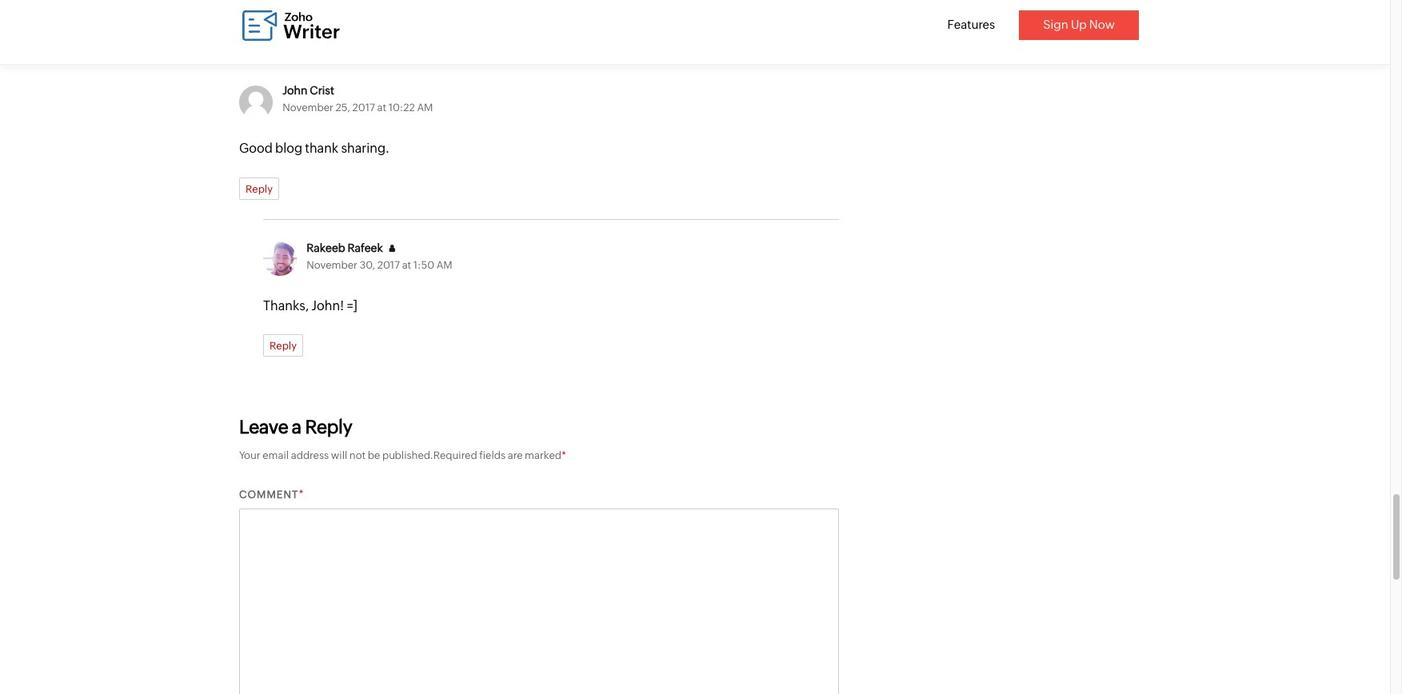 Task type: describe. For each thing, give the bounding box(es) containing it.
november 25, 2017 at 10:22 am
[[283, 102, 433, 114]]

john!
[[311, 298, 344, 313]]

features
[[947, 18, 995, 31]]

sign up now link
[[1019, 10, 1139, 40]]

=]
[[347, 298, 357, 313]]

am for good blog thank sharing.
[[417, 102, 433, 114]]

address
[[291, 449, 329, 461]]

reply link for thanks,
[[263, 335, 303, 357]]

2017 for thank
[[352, 102, 375, 114]]

be
[[368, 449, 380, 461]]

Comment text field
[[239, 509, 839, 694]]

required
[[433, 449, 477, 461]]

crist
[[310, 84, 334, 97]]

am for thanks, john! =]
[[436, 259, 452, 271]]

comment *
[[239, 488, 304, 501]]

november 30, 2017 at 1:50 am
[[307, 259, 452, 271]]

sign
[[1043, 18, 1068, 31]]

november 30, 2017 at 1:50 am link
[[307, 259, 452, 271]]

sharing.
[[341, 141, 389, 156]]

10:22
[[388, 102, 415, 114]]

0 horizontal spatial *
[[298, 488, 304, 501]]

are
[[508, 449, 523, 461]]

now
[[1089, 18, 1115, 31]]

will
[[331, 449, 347, 461]]

30,
[[360, 259, 375, 271]]

rakeeb
[[307, 241, 345, 254]]

0 vertical spatial *
[[562, 449, 566, 461]]

john crist
[[283, 84, 334, 97]]

reply for thanks, reply link
[[270, 340, 297, 352]]

blog
[[275, 141, 302, 156]]

1:50
[[413, 259, 434, 271]]

up
[[1071, 18, 1087, 31]]

rakeeb rafeek
[[307, 241, 383, 254]]



Task type: vqa. For each thing, say whether or not it's contained in the screenshot.
the leftmost *
yes



Task type: locate. For each thing, give the bounding box(es) containing it.
am right 10:22
[[417, 102, 433, 114]]

rafeek
[[347, 241, 383, 254]]

0 vertical spatial at
[[377, 102, 386, 114]]

am right 1:50
[[436, 259, 452, 271]]

reply link down good
[[239, 177, 279, 200]]

reply link up john
[[263, 20, 303, 42]]

reply
[[270, 26, 297, 38], [246, 183, 273, 195], [270, 340, 297, 352], [305, 416, 352, 437]]

2017 right 25,
[[352, 102, 375, 114]]

your
[[239, 449, 260, 461]]

1 vertical spatial november
[[307, 259, 357, 271]]

1 horizontal spatial *
[[562, 449, 566, 461]]

2017
[[352, 102, 375, 114], [377, 259, 400, 271]]

leave
[[239, 416, 288, 437]]

comment
[[239, 489, 298, 501]]

email
[[263, 449, 289, 461]]

a
[[292, 416, 302, 437]]

25,
[[336, 102, 350, 114]]

john
[[283, 84, 308, 97]]

good blog thank sharing.
[[239, 141, 389, 156]]

0 horizontal spatial at
[[377, 102, 386, 114]]

1 vertical spatial am
[[436, 259, 452, 271]]

reply for the topmost reply link
[[270, 26, 297, 38]]

2 vertical spatial reply link
[[263, 335, 303, 357]]

1 vertical spatial *
[[298, 488, 304, 501]]

0 vertical spatial 2017
[[352, 102, 375, 114]]

0 vertical spatial reply link
[[263, 20, 303, 42]]

november
[[283, 102, 333, 114], [307, 259, 357, 271]]

2017 for =]
[[377, 259, 400, 271]]

not
[[349, 449, 366, 461]]

reply link
[[263, 20, 303, 42], [239, 177, 279, 200], [263, 335, 303, 357]]

reply up will
[[305, 416, 352, 437]]

0 vertical spatial november
[[283, 102, 333, 114]]

november for john!
[[307, 259, 357, 271]]

at left 1:50
[[402, 259, 411, 271]]

1 vertical spatial reply link
[[239, 177, 279, 200]]

am
[[417, 102, 433, 114], [436, 259, 452, 271]]

at left 10:22
[[377, 102, 386, 114]]

november down rakeeb
[[307, 259, 357, 271]]

0 horizontal spatial 2017
[[352, 102, 375, 114]]

fields
[[479, 449, 506, 461]]

reply down thanks,
[[270, 340, 297, 352]]

november 25, 2017 at 10:22 am link
[[283, 102, 433, 114]]

at for thanks, john! =]
[[402, 259, 411, 271]]

* right are
[[562, 449, 566, 461]]

sign up now
[[1043, 18, 1115, 31]]

marked
[[525, 449, 562, 461]]

features link
[[947, 18, 995, 31]]

1 horizontal spatial at
[[402, 259, 411, 271]]

thank
[[305, 141, 338, 156]]

reply link for good
[[239, 177, 279, 200]]

reply down good
[[246, 183, 273, 195]]

1 horizontal spatial 2017
[[377, 259, 400, 271]]

published.
[[382, 449, 433, 461]]

good
[[239, 141, 273, 156]]

1 horizontal spatial am
[[436, 259, 452, 271]]

reply for good's reply link
[[246, 183, 273, 195]]

at
[[377, 102, 386, 114], [402, 259, 411, 271]]

november down john crist
[[283, 102, 333, 114]]

1 vertical spatial at
[[402, 259, 411, 271]]

reply link down thanks,
[[263, 335, 303, 357]]

* down address
[[298, 488, 304, 501]]

0 vertical spatial am
[[417, 102, 433, 114]]

reply up john
[[270, 26, 297, 38]]

leave a reply
[[239, 416, 352, 437]]

0 horizontal spatial am
[[417, 102, 433, 114]]

at for good blog thank sharing.
[[377, 102, 386, 114]]

your email address will not be published. required fields are marked *
[[239, 449, 566, 461]]

1 vertical spatial 2017
[[377, 259, 400, 271]]

november for blog
[[283, 102, 333, 114]]

thanks, john! =]
[[263, 298, 357, 313]]

2017 right the 30,
[[377, 259, 400, 271]]

*
[[562, 449, 566, 461], [298, 488, 304, 501]]

thanks,
[[263, 298, 309, 313]]



